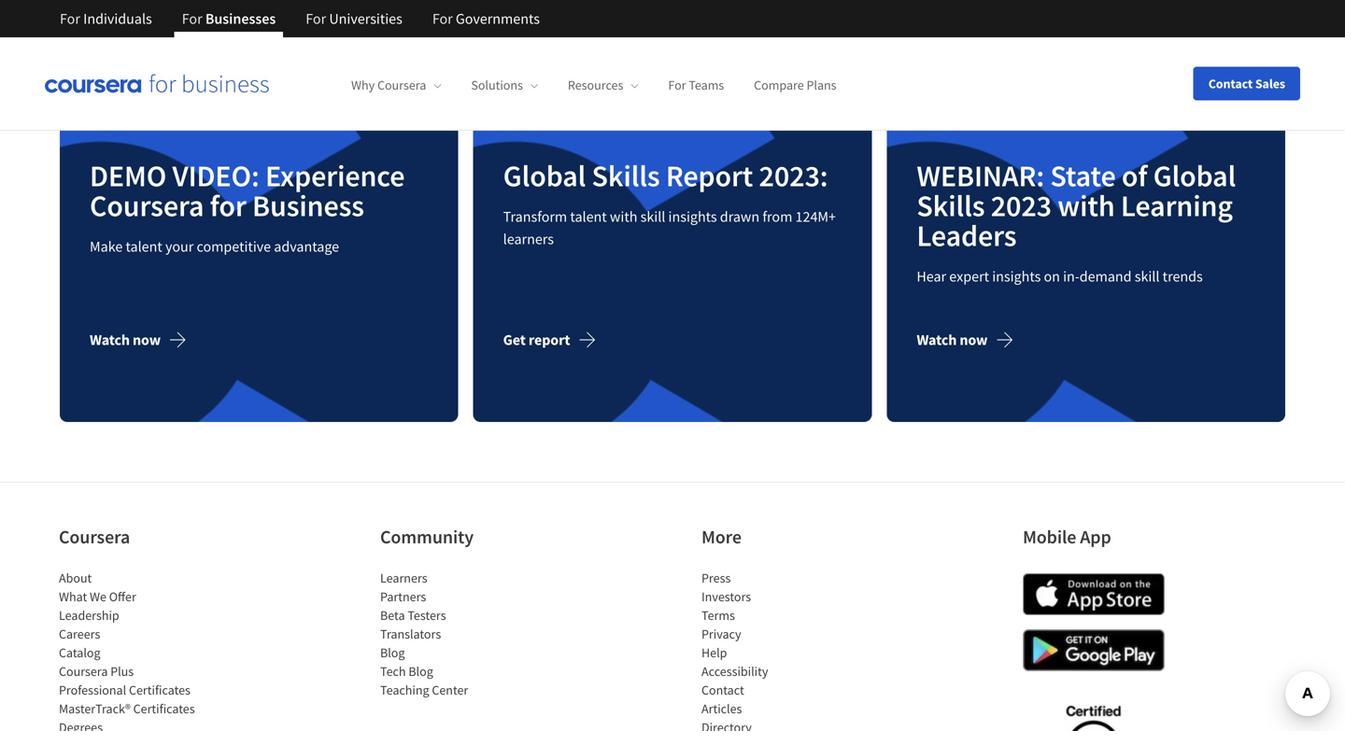 Task type: locate. For each thing, give the bounding box(es) containing it.
get report
[[503, 331, 570, 350]]

translators
[[380, 626, 441, 643]]

1 horizontal spatial now
[[960, 331, 988, 350]]

demo video: experience coursera for business
[[90, 157, 405, 225]]

2 global from the left
[[1154, 157, 1237, 195]]

about
[[59, 570, 92, 587]]

1 list from the left
[[59, 569, 218, 732]]

for left businesses
[[182, 9, 202, 28]]

compare plans
[[754, 77, 837, 94]]

why
[[351, 77, 375, 94]]

coursera inside about what we offer leadership careers catalog coursera plus professional certificates mastertrack® certificates
[[59, 664, 108, 681]]

watch now for demo video: experience coursera for business
[[90, 331, 161, 350]]

with
[[1058, 187, 1116, 225], [610, 208, 638, 226]]

terms link
[[702, 608, 735, 625]]

blog up tech
[[380, 645, 405, 662]]

resources
[[568, 77, 624, 94]]

certificates up mastertrack® certificates link
[[129, 682, 191, 699]]

list
[[59, 569, 218, 732], [380, 569, 539, 700], [702, 569, 861, 732]]

talent inside transform talent with skill insights drawn from 124m+ learners
[[570, 208, 607, 226]]

1 watch now from the left
[[90, 331, 161, 350]]

accessibility
[[702, 664, 769, 681]]

1 horizontal spatial watch
[[917, 331, 957, 350]]

1 horizontal spatial insights
[[993, 268, 1041, 286]]

banner navigation
[[45, 0, 555, 37]]

help
[[702, 645, 728, 662]]

1 watch now button from the left
[[90, 318, 202, 363]]

0 horizontal spatial talent
[[126, 238, 162, 256]]

plus
[[110, 664, 134, 681]]

investors link
[[702, 589, 752, 606]]

skill left trends
[[1135, 268, 1160, 286]]

watch now
[[90, 331, 161, 350], [917, 331, 988, 350]]

about link
[[59, 570, 92, 587]]

insights left on on the top
[[993, 268, 1041, 286]]

learners partners beta testers translators blog tech blog teaching center
[[380, 570, 469, 699]]

3 list from the left
[[702, 569, 861, 732]]

articles
[[702, 701, 742, 718]]

video:
[[172, 157, 260, 195]]

insights down report
[[669, 208, 717, 226]]

hear expert insights on in-demand skill trends
[[917, 268, 1204, 286]]

download on the app store image
[[1023, 574, 1165, 616]]

skills left 2023
[[917, 187, 985, 225]]

catalog link
[[59, 645, 101, 662]]

1 watch from the left
[[90, 331, 130, 350]]

1 list item from the left
[[59, 719, 218, 732]]

mobile app
[[1023, 526, 1112, 549]]

global right of
[[1154, 157, 1237, 195]]

2 now from the left
[[960, 331, 988, 350]]

for left individuals
[[60, 9, 80, 28]]

0 vertical spatial insights
[[669, 208, 717, 226]]

list for community
[[380, 569, 539, 700]]

0 horizontal spatial global
[[503, 157, 586, 195]]

2 watch now from the left
[[917, 331, 988, 350]]

list item
[[59, 719, 218, 732], [702, 719, 861, 732]]

0 horizontal spatial contact
[[702, 682, 745, 699]]

now for webinar: state of global skills 2023 with learning leaders
[[960, 331, 988, 350]]

with inside webinar: state of global skills 2023 with learning leaders
[[1058, 187, 1116, 225]]

list item down articles 'link' in the bottom right of the page
[[702, 719, 861, 732]]

1 horizontal spatial watch now button
[[917, 318, 1029, 363]]

1 horizontal spatial skills
[[917, 187, 985, 225]]

contact left sales
[[1209, 75, 1254, 92]]

for universities
[[306, 9, 403, 28]]

talent left your
[[126, 238, 162, 256]]

0 vertical spatial talent
[[570, 208, 607, 226]]

2 watch from the left
[[917, 331, 957, 350]]

skills up transform talent with skill insights drawn from 124m+ learners
[[592, 157, 660, 195]]

2 watch now button from the left
[[917, 318, 1029, 363]]

0 horizontal spatial blog
[[380, 645, 405, 662]]

2 horizontal spatial list
[[702, 569, 861, 732]]

insights
[[669, 208, 717, 226], [993, 268, 1041, 286]]

transform
[[503, 208, 568, 226]]

tech blog link
[[380, 664, 433, 681]]

contact link
[[702, 682, 745, 699]]

1 horizontal spatial skill
[[1135, 268, 1160, 286]]

0 vertical spatial skill
[[641, 208, 666, 226]]

for for governments
[[433, 9, 453, 28]]

list item for more
[[702, 719, 861, 732]]

press investors terms privacy help accessibility contact articles
[[702, 570, 769, 718]]

contact sales
[[1209, 75, 1286, 92]]

for individuals
[[60, 9, 152, 28]]

1 vertical spatial blog
[[409, 664, 433, 681]]

for for individuals
[[60, 9, 80, 28]]

coursera down catalog
[[59, 664, 108, 681]]

1 now from the left
[[133, 331, 161, 350]]

we
[[90, 589, 107, 606]]

mastertrack® certificates link
[[59, 701, 195, 718]]

list containing about
[[59, 569, 218, 732]]

with down global skills report 2023:
[[610, 208, 638, 226]]

watch now for webinar: state of global skills 2023 with learning leaders
[[917, 331, 988, 350]]

watch now button
[[90, 318, 202, 363], [917, 318, 1029, 363]]

report
[[529, 331, 570, 350]]

blog
[[380, 645, 405, 662], [409, 664, 433, 681]]

1 horizontal spatial blog
[[409, 664, 433, 681]]

coursera
[[378, 77, 427, 94], [90, 187, 204, 225], [59, 526, 130, 549], [59, 664, 108, 681]]

0 horizontal spatial insights
[[669, 208, 717, 226]]

2023
[[991, 187, 1052, 225]]

0 horizontal spatial watch now button
[[90, 318, 202, 363]]

learners link
[[380, 570, 428, 587]]

partners link
[[380, 589, 426, 606]]

0 horizontal spatial watch now
[[90, 331, 161, 350]]

insights inside transform talent with skill insights drawn from 124m+ learners
[[669, 208, 717, 226]]

0 vertical spatial certificates
[[129, 682, 191, 699]]

global
[[503, 157, 586, 195], [1154, 157, 1237, 195]]

coursera right why in the left of the page
[[378, 77, 427, 94]]

certificates down the professional certificates link
[[133, 701, 195, 718]]

0 horizontal spatial list
[[59, 569, 218, 732]]

get
[[503, 331, 526, 350]]

state
[[1051, 157, 1117, 195]]

teams
[[689, 77, 725, 94]]

blog link
[[380, 645, 405, 662]]

list item down mastertrack® certificates link
[[59, 719, 218, 732]]

coursera for business image
[[45, 74, 269, 93]]

governments
[[456, 9, 540, 28]]

businesses
[[205, 9, 276, 28]]

watch
[[90, 331, 130, 350], [917, 331, 957, 350]]

1 horizontal spatial with
[[1058, 187, 1116, 225]]

leaders
[[917, 217, 1017, 254]]

2 list from the left
[[380, 569, 539, 700]]

1 horizontal spatial list
[[380, 569, 539, 700]]

talent for global
[[570, 208, 607, 226]]

1 vertical spatial insights
[[993, 268, 1041, 286]]

talent right transform
[[570, 208, 607, 226]]

1 horizontal spatial talent
[[570, 208, 607, 226]]

for left the universities
[[306, 9, 326, 28]]

contact sales button
[[1194, 67, 1301, 100]]

for for universities
[[306, 9, 326, 28]]

for governments
[[433, 9, 540, 28]]

why coursera
[[351, 77, 427, 94]]

beta testers link
[[380, 608, 446, 625]]

0 vertical spatial contact
[[1209, 75, 1254, 92]]

contact up articles 'link' in the bottom right of the page
[[702, 682, 745, 699]]

1 horizontal spatial list item
[[702, 719, 861, 732]]

0 horizontal spatial now
[[133, 331, 161, 350]]

center
[[432, 682, 469, 699]]

in-
[[1064, 268, 1080, 286]]

now
[[133, 331, 161, 350], [960, 331, 988, 350]]

press link
[[702, 570, 731, 587]]

watch for demo video: experience coursera for business
[[90, 331, 130, 350]]

for left governments
[[433, 9, 453, 28]]

0 horizontal spatial with
[[610, 208, 638, 226]]

talent
[[570, 208, 607, 226], [126, 238, 162, 256]]

leadership
[[59, 608, 119, 625]]

coursera up your
[[90, 187, 204, 225]]

1 vertical spatial talent
[[126, 238, 162, 256]]

0 horizontal spatial skill
[[641, 208, 666, 226]]

global up transform
[[503, 157, 586, 195]]

list containing learners
[[380, 569, 539, 700]]

1 horizontal spatial contact
[[1209, 75, 1254, 92]]

global inside webinar: state of global skills 2023 with learning leaders
[[1154, 157, 1237, 195]]

competitive
[[197, 238, 271, 256]]

beta
[[380, 608, 405, 625]]

universities
[[329, 9, 403, 28]]

1 horizontal spatial global
[[1154, 157, 1237, 195]]

list containing press
[[702, 569, 861, 732]]

skill down global skills report 2023:
[[641, 208, 666, 226]]

0 horizontal spatial watch
[[90, 331, 130, 350]]

mastertrack®
[[59, 701, 131, 718]]

2 list item from the left
[[702, 719, 861, 732]]

1 vertical spatial contact
[[702, 682, 745, 699]]

blog up teaching center link
[[409, 664, 433, 681]]

with left of
[[1058, 187, 1116, 225]]

about what we offer leadership careers catalog coursera plus professional certificates mastertrack® certificates
[[59, 570, 195, 718]]

watch for webinar: state of global skills 2023 with learning leaders
[[917, 331, 957, 350]]

0 horizontal spatial list item
[[59, 719, 218, 732]]

learners
[[503, 230, 554, 249]]

1 horizontal spatial watch now
[[917, 331, 988, 350]]



Task type: describe. For each thing, give the bounding box(es) containing it.
webinar: state of global skills 2023 with learning leaders
[[917, 157, 1237, 254]]

articles link
[[702, 701, 742, 718]]

expert
[[950, 268, 990, 286]]

careers
[[59, 626, 100, 643]]

contact inside button
[[1209, 75, 1254, 92]]

for businesses
[[182, 9, 276, 28]]

watch now button for demo video: experience coursera for business
[[90, 318, 202, 363]]

for teams
[[669, 77, 725, 94]]

teaching
[[380, 682, 430, 699]]

0 horizontal spatial skills
[[592, 157, 660, 195]]

partners
[[380, 589, 426, 606]]

demand
[[1080, 268, 1132, 286]]

hear
[[917, 268, 947, 286]]

careers link
[[59, 626, 100, 643]]

for teams link
[[669, 77, 725, 94]]

privacy link
[[702, 626, 742, 643]]

0 vertical spatial blog
[[380, 645, 405, 662]]

tech
[[380, 664, 406, 681]]

compare
[[754, 77, 804, 94]]

list for coursera
[[59, 569, 218, 732]]

list for more
[[702, 569, 861, 732]]

terms
[[702, 608, 735, 625]]

coursera up about
[[59, 526, 130, 549]]

make talent your competitive advantage
[[90, 238, 339, 256]]

of
[[1122, 157, 1148, 195]]

skills inside webinar: state of global skills 2023 with learning leaders
[[917, 187, 985, 225]]

for left teams at the right of page
[[669, 77, 687, 94]]

privacy
[[702, 626, 742, 643]]

compare plans link
[[754, 77, 837, 94]]

get report button
[[503, 318, 612, 363]]

get it on google play image
[[1023, 630, 1165, 672]]

teaching center link
[[380, 682, 469, 699]]

why coursera link
[[351, 77, 441, 94]]

1 vertical spatial skill
[[1135, 268, 1160, 286]]

webinar:
[[917, 157, 1045, 195]]

accessibility link
[[702, 664, 769, 681]]

resources link
[[568, 77, 639, 94]]

with inside transform talent with skill insights drawn from 124m+ learners
[[610, 208, 638, 226]]

press
[[702, 570, 731, 587]]

learning
[[1121, 187, 1234, 225]]

report
[[666, 157, 754, 195]]

contact inside press investors terms privacy help accessibility contact articles
[[702, 682, 745, 699]]

professional
[[59, 682, 126, 699]]

learners
[[380, 570, 428, 587]]

watch now button for webinar: state of global skills 2023 with learning leaders
[[917, 318, 1029, 363]]

now for demo video: experience coursera for business
[[133, 331, 161, 350]]

demo
[[90, 157, 167, 195]]

your
[[165, 238, 194, 256]]

what
[[59, 589, 87, 606]]

talent for demo
[[126, 238, 162, 256]]

list item for coursera
[[59, 719, 218, 732]]

advantage
[[274, 238, 339, 256]]

make
[[90, 238, 123, 256]]

global skills report 2023:
[[503, 157, 829, 195]]

coursera inside demo video: experience coursera for business
[[90, 187, 204, 225]]

drawn
[[720, 208, 760, 226]]

experience
[[265, 157, 405, 195]]

catalog
[[59, 645, 101, 662]]

community
[[380, 526, 474, 549]]

1 global from the left
[[503, 157, 586, 195]]

testers
[[408, 608, 446, 625]]

on
[[1044, 268, 1061, 286]]

help link
[[702, 645, 728, 662]]

translators link
[[380, 626, 441, 643]]

from
[[763, 208, 793, 226]]

investors
[[702, 589, 752, 606]]

coursera plus link
[[59, 664, 134, 681]]

for
[[210, 187, 246, 225]]

individuals
[[83, 9, 152, 28]]

for for businesses
[[182, 9, 202, 28]]

1 vertical spatial certificates
[[133, 701, 195, 718]]

2023:
[[759, 157, 829, 195]]

mobile
[[1023, 526, 1077, 549]]

offer
[[109, 589, 136, 606]]

logo of certified b corporation image
[[1056, 696, 1132, 732]]

professional certificates link
[[59, 682, 191, 699]]

skill inside transform talent with skill insights drawn from 124m+ learners
[[641, 208, 666, 226]]

trends
[[1163, 268, 1204, 286]]

app
[[1081, 526, 1112, 549]]

transform talent with skill insights drawn from 124m+ learners
[[503, 208, 836, 249]]

leadership link
[[59, 608, 119, 625]]

business
[[252, 187, 365, 225]]



Task type: vqa. For each thing, say whether or not it's contained in the screenshot.
Earn a degree
no



